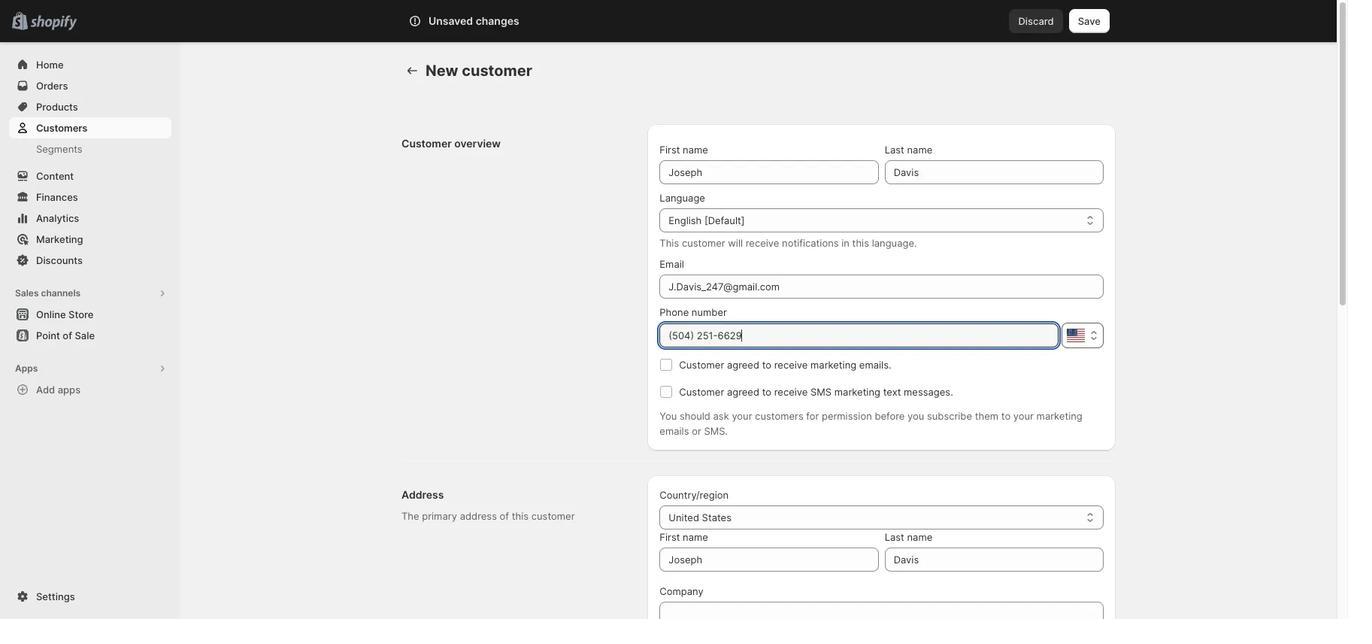 Task type: locate. For each thing, give the bounding box(es) containing it.
this right in
[[853, 237, 870, 249]]

this
[[853, 237, 870, 249], [512, 510, 529, 522]]

1 vertical spatial first name
[[660, 531, 709, 543]]

discounts link
[[9, 250, 172, 271]]

marketing up permission
[[835, 386, 881, 398]]

customer for customer agreed to receive marketing emails.
[[680, 359, 725, 371]]

customer down search
[[462, 62, 533, 80]]

1 vertical spatial customer
[[682, 237, 726, 249]]

last name text field for company
[[885, 548, 1104, 572]]

2 vertical spatial to
[[1002, 410, 1011, 422]]

Last name text field
[[885, 160, 1104, 184], [885, 548, 1104, 572]]

add apps
[[36, 384, 81, 396]]

sms.
[[705, 425, 728, 437]]

your right the "them"
[[1014, 410, 1034, 422]]

online store button
[[0, 304, 181, 325]]

0 horizontal spatial your
[[732, 410, 753, 422]]

1 first name from the top
[[660, 144, 709, 156]]

point
[[36, 330, 60, 342]]

customers link
[[9, 117, 172, 138]]

last name
[[885, 144, 933, 156], [885, 531, 933, 543]]

1 vertical spatial receive
[[775, 359, 808, 371]]

marketing
[[811, 359, 857, 371], [835, 386, 881, 398], [1037, 410, 1083, 422]]

1 vertical spatial first
[[660, 531, 680, 543]]

marketing up sms at the bottom right of page
[[811, 359, 857, 371]]

0 vertical spatial of
[[63, 330, 72, 342]]

should
[[680, 410, 711, 422]]

emails.
[[860, 359, 892, 371]]

united
[[669, 512, 700, 524]]

2 agreed from the top
[[727, 386, 760, 398]]

agreed for customer agreed to receive sms marketing text messages.
[[727, 386, 760, 398]]

2 first name text field from the top
[[660, 548, 879, 572]]

0 vertical spatial last name text field
[[885, 160, 1104, 184]]

first for company
[[660, 531, 680, 543]]

1 last name from the top
[[885, 144, 933, 156]]

1 vertical spatial to
[[763, 386, 772, 398]]

country/region
[[660, 489, 729, 501]]

first name down the "united"
[[660, 531, 709, 543]]

english [default]
[[669, 214, 745, 226]]

english
[[669, 214, 702, 226]]

shopify image
[[30, 16, 77, 31]]

of right 'address'
[[500, 510, 509, 522]]

language
[[660, 192, 706, 204]]

receive
[[746, 237, 780, 249], [775, 359, 808, 371], [775, 386, 808, 398]]

2 last name from the top
[[885, 531, 933, 543]]

your
[[732, 410, 753, 422], [1014, 410, 1034, 422]]

1 horizontal spatial this
[[853, 237, 870, 249]]

before
[[875, 410, 905, 422]]

marketing inside the you should ask your customers for permission before you subscribe them to your marketing emails or sms.
[[1037, 410, 1083, 422]]

0 vertical spatial to
[[763, 359, 772, 371]]

to inside the you should ask your customers for permission before you subscribe them to your marketing emails or sms.
[[1002, 410, 1011, 422]]

0 vertical spatial customer
[[402, 137, 452, 150]]

search
[[475, 15, 508, 27]]

first name text field up the [default]
[[660, 160, 879, 184]]

2 last from the top
[[885, 531, 905, 543]]

phone number
[[660, 306, 727, 318]]

customer
[[462, 62, 533, 80], [682, 237, 726, 249], [532, 510, 575, 522]]

of inside button
[[63, 330, 72, 342]]

last name for company
[[885, 531, 933, 543]]

save
[[1079, 15, 1101, 27]]

1 horizontal spatial your
[[1014, 410, 1034, 422]]

1 agreed from the top
[[727, 359, 760, 371]]

or
[[692, 425, 702, 437]]

messages.
[[904, 386, 954, 398]]

united states
[[669, 512, 732, 524]]

first name text field down 'states'
[[660, 548, 879, 572]]

sales channels
[[15, 287, 81, 299]]

1 first name text field from the top
[[660, 160, 879, 184]]

sms
[[811, 386, 832, 398]]

receive up customers
[[775, 386, 808, 398]]

segments link
[[9, 138, 172, 160]]

of left sale
[[63, 330, 72, 342]]

marketing
[[36, 233, 83, 245]]

last
[[885, 144, 905, 156], [885, 531, 905, 543]]

sales
[[15, 287, 39, 299]]

2 first from the top
[[660, 531, 680, 543]]

ask
[[714, 410, 730, 422]]

0 vertical spatial receive
[[746, 237, 780, 249]]

customers
[[755, 410, 804, 422]]

agreed for customer agreed to receive marketing emails.
[[727, 359, 760, 371]]

first
[[660, 144, 680, 156], [660, 531, 680, 543]]

primary
[[422, 510, 457, 522]]

marketing right the "them"
[[1037, 410, 1083, 422]]

receive up customer agreed to receive sms marketing text messages.
[[775, 359, 808, 371]]

discard button
[[1010, 9, 1064, 33]]

customer
[[402, 137, 452, 150], [680, 359, 725, 371], [680, 386, 725, 398]]

language.
[[872, 237, 918, 249]]

1 last from the top
[[885, 144, 905, 156]]

receive for marketing
[[775, 359, 808, 371]]

last name text field for language
[[885, 160, 1104, 184]]

First name text field
[[660, 160, 879, 184], [660, 548, 879, 572]]

1 your from the left
[[732, 410, 753, 422]]

customers
[[36, 122, 88, 134]]

1 vertical spatial last
[[885, 531, 905, 543]]

0 vertical spatial first
[[660, 144, 680, 156]]

you
[[908, 410, 925, 422]]

2 first name from the top
[[660, 531, 709, 543]]

0 horizontal spatial of
[[63, 330, 72, 342]]

first down the "united"
[[660, 531, 680, 543]]

content
[[36, 170, 74, 182]]

to
[[763, 359, 772, 371], [763, 386, 772, 398], [1002, 410, 1011, 422]]

1 vertical spatial last name
[[885, 531, 933, 543]]

overview
[[455, 137, 501, 150]]

customer down english [default]
[[682, 237, 726, 249]]

you should ask your customers for permission before you subscribe them to your marketing emails or sms.
[[660, 410, 1083, 437]]

1 vertical spatial first name text field
[[660, 548, 879, 572]]

finances
[[36, 191, 78, 203]]

your right the ask
[[732, 410, 753, 422]]

online store link
[[9, 304, 172, 325]]

channels
[[41, 287, 81, 299]]

name
[[683, 144, 709, 156], [908, 144, 933, 156], [683, 531, 709, 543], [908, 531, 933, 543]]

will
[[728, 237, 743, 249]]

1 vertical spatial agreed
[[727, 386, 760, 398]]

1 last name text field from the top
[[885, 160, 1104, 184]]

first name text field for language
[[660, 160, 879, 184]]

2 vertical spatial customer
[[680, 386, 725, 398]]

online
[[36, 308, 66, 321]]

0 vertical spatial first name
[[660, 144, 709, 156]]

0 vertical spatial first name text field
[[660, 160, 879, 184]]

receive for sms
[[775, 386, 808, 398]]

0 vertical spatial agreed
[[727, 359, 760, 371]]

customer for customer agreed to receive sms marketing text messages.
[[680, 386, 725, 398]]

first up language on the top of the page
[[660, 144, 680, 156]]

2 vertical spatial marketing
[[1037, 410, 1083, 422]]

agreed
[[727, 359, 760, 371], [727, 386, 760, 398]]

unsaved changes
[[429, 14, 520, 27]]

2 vertical spatial customer
[[532, 510, 575, 522]]

email
[[660, 258, 685, 270]]

point of sale
[[36, 330, 95, 342]]

0 vertical spatial last
[[885, 144, 905, 156]]

first name
[[660, 144, 709, 156], [660, 531, 709, 543]]

1 first from the top
[[660, 144, 680, 156]]

1 vertical spatial of
[[500, 510, 509, 522]]

last for company
[[885, 531, 905, 543]]

1 vertical spatial customer
[[680, 359, 725, 371]]

2 vertical spatial receive
[[775, 386, 808, 398]]

2 last name text field from the top
[[885, 548, 1104, 572]]

customer right 'address'
[[532, 510, 575, 522]]

first name up language on the top of the page
[[660, 144, 709, 156]]

apps
[[58, 384, 81, 396]]

0 vertical spatial customer
[[462, 62, 533, 80]]

this right 'address'
[[512, 510, 529, 522]]

1 vertical spatial last name text field
[[885, 548, 1104, 572]]

in
[[842, 237, 850, 249]]

receive right "will"
[[746, 237, 780, 249]]

0 horizontal spatial this
[[512, 510, 529, 522]]

0 vertical spatial last name
[[885, 144, 933, 156]]

1 horizontal spatial of
[[500, 510, 509, 522]]



Task type: vqa. For each thing, say whether or not it's contained in the screenshot.
rightmost this
yes



Task type: describe. For each thing, give the bounding box(es) containing it.
content link
[[9, 166, 172, 187]]

Phone number text field
[[660, 324, 1059, 348]]

add
[[36, 384, 55, 396]]

home link
[[9, 54, 172, 75]]

permission
[[822, 410, 873, 422]]

marketing link
[[9, 229, 172, 250]]

notifications
[[782, 237, 839, 249]]

address
[[402, 488, 444, 501]]

products link
[[9, 96, 172, 117]]

settings link
[[9, 586, 172, 607]]

store
[[69, 308, 94, 321]]

last name for language
[[885, 144, 933, 156]]

them
[[976, 410, 999, 422]]

company
[[660, 585, 704, 597]]

address
[[460, 510, 497, 522]]

1 vertical spatial marketing
[[835, 386, 881, 398]]

point of sale button
[[0, 325, 181, 346]]

customer agreed to receive marketing emails.
[[680, 359, 892, 371]]

changes
[[476, 14, 520, 27]]

apps button
[[9, 358, 172, 379]]

home
[[36, 59, 64, 71]]

analytics
[[36, 212, 79, 224]]

to for marketing
[[763, 359, 772, 371]]

sale
[[75, 330, 95, 342]]

point of sale link
[[9, 325, 172, 346]]

the primary address of this customer
[[402, 510, 575, 522]]

[default]
[[705, 214, 745, 226]]

states
[[702, 512, 732, 524]]

for
[[807, 410, 820, 422]]

finances link
[[9, 187, 172, 208]]

first name for language
[[660, 144, 709, 156]]

save button
[[1070, 9, 1110, 33]]

number
[[692, 306, 727, 318]]

receive for notifications
[[746, 237, 780, 249]]

new
[[426, 62, 459, 80]]

new customer
[[426, 62, 533, 80]]

discard
[[1019, 15, 1055, 27]]

unsaved
[[429, 14, 473, 27]]

text
[[884, 386, 902, 398]]

0 vertical spatial this
[[853, 237, 870, 249]]

add apps button
[[9, 379, 172, 400]]

customer for customer overview
[[402, 137, 452, 150]]

Company text field
[[660, 602, 1104, 619]]

customer for new
[[462, 62, 533, 80]]

last for language
[[885, 144, 905, 156]]

1 vertical spatial this
[[512, 510, 529, 522]]

the
[[402, 510, 420, 522]]

Email email field
[[660, 275, 1104, 299]]

first for language
[[660, 144, 680, 156]]

first name text field for company
[[660, 548, 879, 572]]

you
[[660, 410, 677, 422]]

first name for company
[[660, 531, 709, 543]]

orders link
[[9, 75, 172, 96]]

orders
[[36, 80, 68, 92]]

0 vertical spatial marketing
[[811, 359, 857, 371]]

segments
[[36, 143, 83, 155]]

settings
[[36, 591, 75, 603]]

apps
[[15, 363, 38, 374]]

customer agreed to receive sms marketing text messages.
[[680, 386, 954, 398]]

sales channels button
[[9, 283, 172, 304]]

customer overview
[[402, 137, 501, 150]]

subscribe
[[928, 410, 973, 422]]

this
[[660, 237, 680, 249]]

online store
[[36, 308, 94, 321]]

customer for this
[[682, 237, 726, 249]]

2 your from the left
[[1014, 410, 1034, 422]]

analytics link
[[9, 208, 172, 229]]

discounts
[[36, 254, 83, 266]]

this customer will receive notifications in this language.
[[660, 237, 918, 249]]

search button
[[451, 9, 887, 33]]

united states (+1) image
[[1068, 329, 1086, 342]]

emails
[[660, 425, 690, 437]]

phone
[[660, 306, 689, 318]]

to for sms
[[763, 386, 772, 398]]

products
[[36, 101, 78, 113]]



